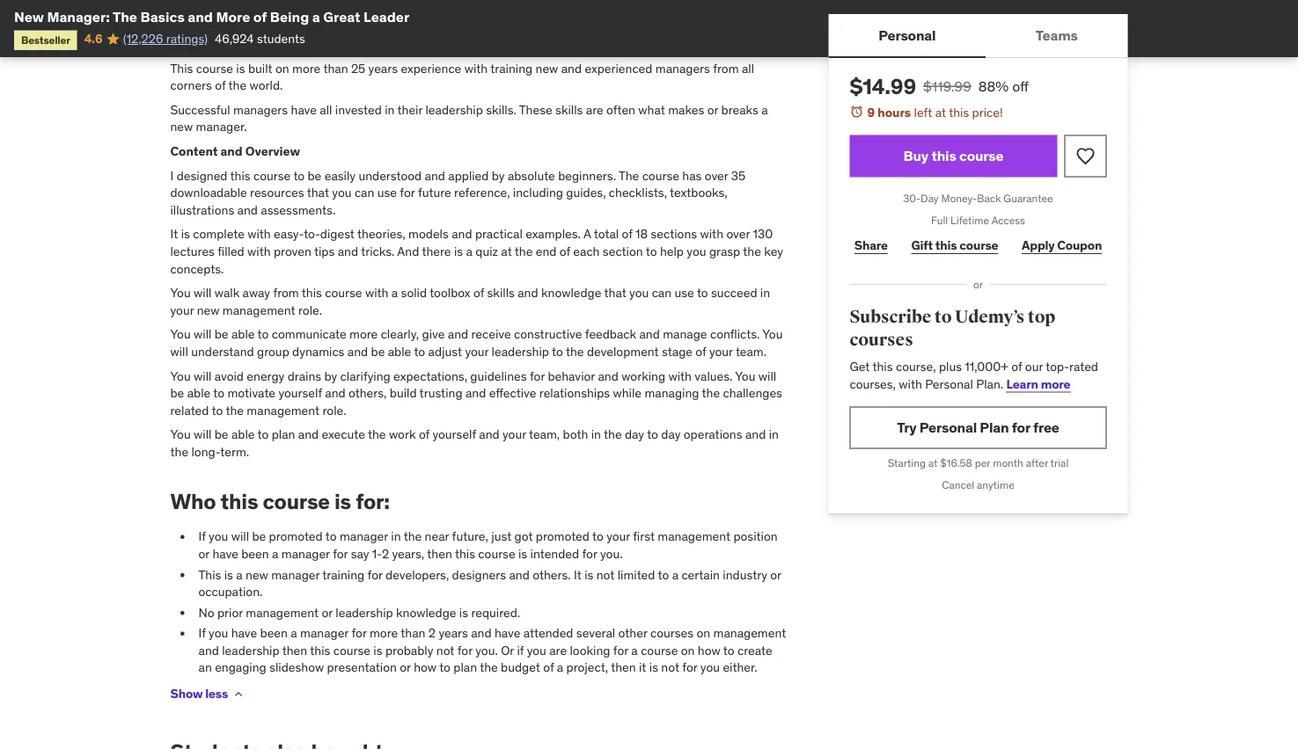 Task type: locate. For each thing, give the bounding box(es) containing it.
you right 'if'
[[527, 643, 546, 659]]

1 vertical spatial practical
[[475, 227, 523, 243]]

1 vertical spatial not
[[436, 643, 454, 659]]

planning
[[420, 0, 467, 11]]

other
[[618, 626, 647, 642]]

to-
[[304, 227, 320, 243]]

1 vertical spatial role.
[[323, 403, 346, 419]]

0 horizontal spatial courses
[[650, 626, 694, 642]]

invested
[[335, 102, 382, 118]]

this up the communicate
[[302, 286, 322, 301]]

will down who this course is for:
[[231, 529, 249, 545]]

tab list
[[829, 14, 1128, 58]]

and up clarifying
[[347, 344, 368, 360]]

0 horizontal spatial yourself
[[278, 386, 322, 402]]

built
[[248, 61, 272, 76]]

1 horizontal spatial courses
[[850, 329, 913, 351]]

and down the digest
[[338, 244, 358, 260]]

stage
[[662, 344, 693, 360]]

more inside if you will be promoted to manager in the near future, just got promoted to your first management position or have been a manager for say 1-2 years, then this course is intended for you. this is a new manager training for developers, designers and others. it is not limited to a certain industry or occupation. no prior management or leadership knowledge is required. if you have been a manager for more than 2 years and have attended several other courses on management and leadership then this course is probably not for you. or if you are looking for a course on how to create an engaging slideshow presentation or how to plan the budget of a project, then it is not for you either.
[[370, 626, 398, 642]]

gift this course
[[911, 237, 998, 253]]

0 horizontal spatial practical
[[233, 0, 280, 11]]

at
[[443, 36, 455, 52], [935, 104, 946, 120], [501, 244, 512, 260], [928, 457, 938, 470]]

2 promoted from the left
[[536, 529, 590, 545]]

team,
[[523, 0, 554, 11], [529, 427, 560, 443]]

0 vertical spatial courses
[[850, 329, 913, 351]]

for left or
[[457, 643, 472, 659]]

alarm image
[[850, 105, 864, 119]]

1 vertical spatial the
[[619, 168, 639, 184]]

0 vertical spatial use
[[377, 185, 397, 201]]

this right 'gift'
[[935, 237, 957, 253]]

1 vertical spatial plan
[[453, 661, 477, 677]]

0 vertical spatial then
[[427, 547, 452, 562]]

key
[[764, 244, 783, 260]]

this up "occupation."
[[198, 567, 221, 583]]

use down 'understood'
[[377, 185, 397, 201]]

years inside if you will be promoted to manager in the near future, just got promoted to your first management position or have been a manager for say 1-2 years, then this course is intended for you. this is a new manager training for developers, designers and others. it is not limited to a certain industry or occupation. no prior management or leadership knowledge is required. if you have been a manager for more than 2 years and have attended several other courses on management and leadership then this course is probably not for you. or if you are looking for a course on how to create an engaging slideshow presentation or how to plan the budget of a project, then it is not for you either.
[[439, 626, 468, 642]]

personal up $14.99
[[878, 26, 936, 44]]

while
[[613, 386, 642, 402]]

0 vertical spatial operations
[[358, 0, 417, 11]]

$16.58
[[940, 457, 972, 470]]

off
[[1012, 77, 1029, 95]]

able up understand
[[231, 327, 255, 343]]

if
[[198, 529, 206, 545], [198, 626, 206, 642]]

new inside if you will be promoted to manager in the near future, just got promoted to your first management position or have been a manager for say 1-2 years, then this course is intended for you. this is a new manager training for developers, designers and others. it is not limited to a certain industry or occupation. no prior management or leadership knowledge is required. if you have been a manager for more than 2 years and have attended several other courses on management and leadership then this course is probably not for you. or if you are looking for a course on how to create an engaging slideshow presentation or how to plan the budget of a project, then it is not for you either.
[[246, 567, 268, 583]]

skills left such
[[283, 0, 311, 11]]

not
[[596, 567, 615, 583], [436, 643, 454, 659], [661, 661, 679, 677]]

1 vertical spatial by
[[324, 369, 337, 384]]

personal
[[878, 26, 936, 44], [925, 376, 973, 392], [919, 419, 977, 437]]

$14.99
[[850, 73, 916, 99]]

0 horizontal spatial all
[[320, 102, 332, 118]]

cancel
[[942, 479, 974, 492]]

0 vertical spatial years
[[368, 61, 398, 76]]

it inside if you will be promoted to manager in the near future, just got promoted to your first management position or have been a manager for say 1-2 years, then this course is intended for you. this is a new manager training for developers, designers and others. it is not limited to a certain industry or occupation. no prior management or leadership knowledge is required. if you have been a manager for more than 2 years and have attended several other courses on management and leadership then this course is probably not for you. or if you are looking for a course on how to create an engaging slideshow presentation or how to plan the budget of a project, then it is not for you either.
[[574, 567, 581, 583]]

that up assessments. at the left of page
[[307, 185, 329, 201]]

than
[[323, 61, 348, 76], [401, 626, 425, 642]]

1 horizontal spatial from
[[713, 61, 739, 76]]

in inside if you will be promoted to manager in the near future, just got promoted to your first management position or have been a manager for say 1-2 years, then this course is intended for you. this is a new manager training for developers, designers and others. it is not limited to a certain industry or occupation. no prior management or leadership knowledge is required. if you have been a manager for more than 2 years and have attended several other courses on management and leadership then this course is probably not for you. or if you are looking for a course on how to create an engaging slideshow presentation or how to plan the budget of a project, then it is not for you either.
[[391, 529, 401, 545]]

per
[[975, 457, 990, 470]]

1 horizontal spatial it
[[574, 567, 581, 583]]

get this course, plus 11,000+ of our top-rated courses, with personal plan.
[[850, 359, 1098, 392]]

1 horizontal spatial plan
[[453, 661, 477, 677]]

1 horizontal spatial can
[[652, 286, 672, 301]]

2
[[382, 547, 389, 562], [428, 626, 436, 642]]

operations
[[358, 0, 417, 11], [684, 427, 742, 443]]

a
[[583, 227, 591, 243]]

been up slideshow
[[260, 626, 288, 642]]

0 horizontal spatial use
[[377, 185, 397, 201]]

course down the lifetime at the top of the page
[[960, 237, 998, 253]]

for down other
[[613, 643, 628, 659]]

has
[[682, 168, 702, 184]]

and down end
[[518, 286, 538, 301]]

have inside learn practical skills such as operations planning with your team, delegation, coaching, decision making and time management time and energy saving knowledge and skills at your disposal this course is built on more than 25 years experience with training new and experienced managers from all corners of the world. successful managers have all invested in their leadership skills. these skills are often what makes or breaks a new manager. content and overview i designed this course to be easily understood and applied by absolute beginners. the course has over 35 downloadable resources that you can use for future reference, including guides, checklists, textbooks, illustrations and assessments. it is complete with easy-to-digest theories, models and practical examples. a total of 18 sections with over 130 lectures filled with proven tips and tricks. and there is a quiz at the end of each section to help you grasp the key concepts. you will walk away from this course with a solid toolbox of skills and knowledge that you can use to succeed in your new management role. you will be able to communicate more clearly, give and receive constructive feedback and manage conflicts. you will understand group dynamics and be able to adjust your leadership to the development stage of your team. you will avoid energy drains by clarifying expectations, guidelines for behavior and working with values. you will be able to motivate yourself and others, build trusting and effective relationships while managing the challenges related to the management role. you will be able to plan and execute the work of yourself and your team, both in the day to day operations and in the long-term.
[[291, 102, 317, 118]]

practical up quiz
[[475, 227, 523, 243]]

be inside if you will be promoted to manager in the near future, just got promoted to your first management position or have been a manager for say 1-2 years, then this course is intended for you. this is a new manager training for developers, designers and others. it is not limited to a certain industry or occupation. no prior management or leadership knowledge is required. if you have been a manager for more than 2 years and have attended several other courses on management and leadership then this course is probably not for you. or if you are looking for a course on how to create an engaging slideshow presentation or how to plan the budget of a project, then it is not for you either.
[[252, 529, 266, 545]]

industry
[[723, 567, 767, 583]]

long-
[[191, 445, 220, 460]]

can down easily
[[355, 185, 374, 201]]

for down 1-
[[367, 567, 383, 583]]

1 horizontal spatial how
[[698, 643, 721, 659]]

this up corners
[[170, 61, 193, 76]]

0 vertical spatial can
[[355, 185, 374, 201]]

with right planning
[[470, 0, 494, 11]]

are left often
[[586, 102, 603, 118]]

0 vertical spatial plan
[[272, 427, 295, 443]]

0 vertical spatial by
[[492, 168, 505, 184]]

filled
[[218, 244, 244, 260]]

your
[[457, 36, 483, 52]]

able up related
[[187, 386, 211, 402]]

personal inside button
[[878, 26, 936, 44]]

1 horizontal spatial not
[[596, 567, 615, 583]]

more down top-
[[1041, 376, 1070, 392]]

avoid
[[215, 369, 244, 384]]

course up it
[[641, 643, 678, 659]]

to up group
[[257, 327, 269, 343]]

0 horizontal spatial years
[[368, 61, 398, 76]]

0 horizontal spatial training
[[322, 567, 365, 583]]

use
[[377, 185, 397, 201], [675, 286, 694, 301]]

managers up makes
[[655, 61, 710, 76]]

left
[[914, 104, 932, 120]]

0 horizontal spatial the
[[113, 7, 137, 26]]

2 vertical spatial on
[[681, 643, 695, 659]]

0 vertical spatial skills
[[283, 0, 311, 11]]

0 vertical spatial role.
[[298, 303, 322, 319]]

1 vertical spatial if
[[198, 626, 206, 642]]

of right budget
[[543, 661, 554, 677]]

just
[[491, 529, 511, 545]]

wishlist image
[[1075, 146, 1096, 167]]

been
[[241, 547, 269, 562], [260, 626, 288, 642]]

0 vertical spatial practical
[[233, 0, 280, 11]]

and up an
[[198, 643, 219, 659]]

1 vertical spatial it
[[574, 567, 581, 583]]

0 vertical spatial are
[[586, 102, 603, 118]]

designed
[[177, 168, 227, 184]]

course up checklists,
[[642, 168, 679, 184]]

be left easily
[[308, 168, 321, 184]]

your down conflicts.
[[709, 344, 733, 360]]

1 vertical spatial all
[[320, 102, 332, 118]]

to left udemy's
[[934, 307, 952, 328]]

over up grasp
[[726, 227, 750, 243]]

quiz
[[475, 244, 498, 260]]

this inside button
[[931, 147, 956, 165]]

1 horizontal spatial than
[[401, 626, 425, 642]]

learn up time
[[198, 0, 230, 11]]

with right 'filled'
[[247, 244, 271, 260]]

1 horizontal spatial training
[[490, 61, 533, 76]]

buy this course button
[[850, 135, 1057, 177]]

a down who this course is for:
[[272, 547, 278, 562]]

1 horizontal spatial on
[[681, 643, 695, 659]]

constructive
[[514, 327, 582, 343]]

0 horizontal spatial it
[[170, 227, 178, 243]]

0 horizontal spatial 2
[[382, 547, 389, 562]]

the down values. at the right
[[702, 386, 720, 402]]

2 left years,
[[382, 547, 389, 562]]

46,924
[[215, 31, 254, 47]]

knowledge
[[314, 36, 380, 52]]

developers,
[[386, 567, 449, 583]]

buy
[[903, 147, 928, 165]]

1 horizontal spatial by
[[492, 168, 505, 184]]

manager up say
[[340, 529, 388, 545]]

for left free
[[1012, 419, 1030, 437]]

the up years,
[[404, 529, 422, 545]]

0 horizontal spatial knowledge
[[396, 605, 456, 621]]

1 vertical spatial personal
[[925, 376, 973, 392]]

be up understand
[[215, 327, 228, 343]]

values.
[[695, 369, 733, 384]]

it inside learn practical skills such as operations planning with your team, delegation, coaching, decision making and time management time and energy saving knowledge and skills at your disposal this course is built on more than 25 years experience with training new and experienced managers from all corners of the world. successful managers have all invested in their leadership skills. these skills are often what makes or breaks a new manager. content and overview i designed this course to be easily understood and applied by absolute beginners. the course has over 35 downloadable resources that you can use for future reference, including guides, checklists, textbooks, illustrations and assessments. it is complete with easy-to-digest theories, models and practical examples. a total of 18 sections with over 130 lectures filled with proven tips and tricks. and there is a quiz at the end of each section to help you grasp the key concepts. you will walk away from this course with a solid toolbox of skills and knowledge that you can use to succeed in your new management role. you will be able to communicate more clearly, give and receive constructive feedback and manage conflicts. you will understand group dynamics and be able to adjust your leadership to the development stage of your team. you will avoid energy drains by clarifying expectations, guidelines for behavior and working with values. you will be able to motivate yourself and others, build trusting and effective relationships while managing the challenges related to the management role. you will be able to plan and execute the work of yourself and your team, both in the day to day operations and in the long-term.
[[170, 227, 178, 243]]

1 horizontal spatial this
[[198, 567, 221, 583]]

clearly,
[[381, 327, 419, 343]]

to
[[293, 168, 305, 184], [646, 244, 657, 260], [697, 286, 708, 301], [934, 307, 952, 328], [257, 327, 269, 343], [414, 344, 425, 360], [552, 344, 563, 360], [213, 386, 224, 402], [212, 403, 223, 419], [257, 427, 269, 443], [647, 427, 658, 443], [325, 529, 337, 545], [592, 529, 603, 545], [658, 567, 669, 583], [723, 643, 734, 659], [439, 661, 451, 677]]

1 vertical spatial than
[[401, 626, 425, 642]]

0 horizontal spatial promoted
[[269, 529, 323, 545]]

0 horizontal spatial than
[[323, 61, 348, 76]]

0 vertical spatial from
[[713, 61, 739, 76]]

plus
[[939, 359, 962, 375]]

1 horizontal spatial learn
[[1006, 376, 1038, 392]]

0 vertical spatial it
[[170, 227, 178, 243]]

illustrations
[[170, 202, 234, 218]]

0 horizontal spatial operations
[[358, 0, 417, 11]]

being
[[270, 7, 309, 26]]

execute
[[322, 427, 365, 443]]

0 horizontal spatial then
[[282, 643, 307, 659]]

2 horizontal spatial then
[[611, 661, 636, 677]]

if down who
[[198, 529, 206, 545]]

will left 'walk'
[[194, 286, 212, 301]]

will left avoid
[[194, 369, 212, 384]]

1 vertical spatial years
[[439, 626, 468, 642]]

create
[[737, 643, 772, 659]]

2 day from the left
[[661, 427, 681, 443]]

xsmall image
[[231, 688, 246, 702]]

18
[[635, 227, 648, 243]]

or up slideshow
[[322, 605, 333, 621]]

of inside if you will be promoted to manager in the near future, just got promoted to your first management position or have been a manager for say 1-2 years, then this course is intended for you. this is a new manager training for developers, designers and others. it is not limited to a certain industry or occupation. no prior management or leadership knowledge is required. if you have been a manager for more than 2 years and have attended several other courses on management and leadership then this course is probably not for you. or if you are looking for a course on how to create an engaging slideshow presentation or how to plan the budget of a project, then it is not for you either.
[[543, 661, 554, 677]]

0 vertical spatial this
[[170, 61, 193, 76]]

the left work
[[368, 427, 386, 443]]

say
[[351, 547, 369, 562]]

0 vertical spatial all
[[742, 61, 754, 76]]

corners
[[170, 78, 212, 94]]

0 vertical spatial training
[[490, 61, 533, 76]]

and left time
[[198, 12, 219, 28]]

a
[[312, 7, 320, 26], [761, 102, 768, 118], [466, 244, 472, 260], [391, 286, 398, 301], [272, 547, 278, 562], [236, 567, 243, 583], [672, 567, 679, 583], [291, 626, 297, 642], [631, 643, 638, 659], [557, 661, 563, 677]]

manager
[[340, 529, 388, 545], [281, 547, 330, 562], [271, 567, 320, 583], [300, 626, 349, 642]]

basics
[[140, 7, 185, 26]]

0 vertical spatial personal
[[878, 26, 936, 44]]

receive
[[471, 327, 511, 343]]

course down the tips
[[325, 286, 362, 301]]

a left quiz
[[466, 244, 472, 260]]

free
[[1033, 419, 1059, 437]]

1 horizontal spatial then
[[427, 547, 452, 562]]

will inside if you will be promoted to manager in the near future, just got promoted to your first management position or have been a manager for say 1-2 years, then this course is intended for you. this is a new manager training for developers, designers and others. it is not limited to a certain industry or occupation. no prior management or leadership knowledge is required. if you have been a manager for more than 2 years and have attended several other courses on management and leadership then this course is probably not for you. or if you are looking for a course on how to create an engaging slideshow presentation or how to plan the budget of a project, then it is not for you either.
[[231, 529, 249, 545]]

all left invested
[[320, 102, 332, 118]]

several
[[576, 626, 615, 642]]

first
[[633, 529, 655, 545]]

makes
[[668, 102, 704, 118]]

1 horizontal spatial all
[[742, 61, 754, 76]]

have up overview
[[291, 102, 317, 118]]

all up "breaks"
[[742, 61, 754, 76]]

1-
[[372, 547, 382, 562]]

1 horizontal spatial promoted
[[536, 529, 590, 545]]

on down certain
[[696, 626, 710, 642]]

near
[[425, 529, 449, 545]]

course up corners
[[196, 61, 233, 76]]

0 horizontal spatial by
[[324, 369, 337, 384]]

promoted
[[269, 529, 323, 545], [536, 529, 590, 545]]

show less
[[170, 687, 228, 703]]

1 vertical spatial this
[[198, 567, 221, 583]]

prior
[[217, 605, 243, 621]]

more down saving
[[292, 61, 321, 76]]

0 horizontal spatial how
[[414, 661, 437, 677]]

0 vertical spatial learn
[[198, 0, 230, 11]]

you right help
[[687, 244, 706, 260]]

1 vertical spatial are
[[549, 643, 567, 659]]

knowledge inside if you will be promoted to manager in the near future, just got promoted to your first management position or have been a manager for say 1-2 years, then this course is intended for you. this is a new manager training for developers, designers and others. it is not limited to a certain industry or occupation. no prior management or leadership knowledge is required. if you have been a manager for more than 2 years and have attended several other courses on management and leadership then this course is probably not for you. or if you are looking for a course on how to create an engaging slideshow presentation or how to plan the budget of a project, then it is not for you either.
[[396, 605, 456, 621]]

0 horizontal spatial from
[[273, 286, 299, 301]]

1 vertical spatial managers
[[233, 102, 288, 118]]

walk
[[215, 286, 240, 301]]

engaging
[[215, 661, 266, 677]]

no
[[198, 605, 214, 621]]

promoted up intended
[[536, 529, 590, 545]]

years inside learn practical skills such as operations planning with your team, delegation, coaching, decision making and time management time and energy saving knowledge and skills at your disposal this course is built on more than 25 years experience with training new and experienced managers from all corners of the world. successful managers have all invested in their leadership skills. these skills are often what makes or breaks a new manager. content and overview i designed this course to be easily understood and applied by absolute beginners. the course has over 35 downloadable resources that you can use for future reference, including guides, checklists, textbooks, illustrations and assessments. it is complete with easy-to-digest theories, models and practical examples. a total of 18 sections with over 130 lectures filled with proven tips and tricks. and there is a quiz at the end of each section to help you grasp the key concepts. you will walk away from this course with a solid toolbox of skills and knowledge that you can use to succeed in your new management role. you will be able to communicate more clearly, give and receive constructive feedback and manage conflicts. you will understand group dynamics and be able to adjust your leadership to the development stage of your team. you will avoid energy drains by clarifying expectations, guidelines for behavior and working with values. you will be able to motivate yourself and others, build trusting and effective relationships while managing the challenges related to the management role. you will be able to plan and execute the work of yourself and your team, both in the day to day operations and in the long-term.
[[368, 61, 398, 76]]

learn inside learn practical skills such as operations planning with your team, delegation, coaching, decision making and time management time and energy saving knowledge and skills at your disposal this course is built on more than 25 years experience with training new and experienced managers from all corners of the world. successful managers have all invested in their leadership skills. these skills are often what makes or breaks a new manager. content and overview i designed this course to be easily understood and applied by absolute beginners. the course has over 35 downloadable resources that you can use for future reference, including guides, checklists, textbooks, illustrations and assessments. it is complete with easy-to-digest theories, models and practical examples. a total of 18 sections with over 130 lectures filled with proven tips and tricks. and there is a quiz at the end of each section to help you grasp the key concepts. you will walk away from this course with a solid toolbox of skills and knowledge that you can use to succeed in your new management role. you will be able to communicate more clearly, give and receive constructive feedback and manage conflicts. you will understand group dynamics and be able to adjust your leadership to the development stage of your team. you will avoid energy drains by clarifying expectations, guidelines for behavior and working with values. you will be able to motivate yourself and others, build trusting and effective relationships while managing the challenges related to the management role. you will be able to plan and execute the work of yourself and your team, both in the day to day operations and in the long-term.
[[198, 0, 230, 11]]

skills
[[283, 0, 311, 11], [555, 102, 583, 118], [487, 286, 515, 301]]

to down the constructive
[[552, 344, 563, 360]]

this inside learn practical skills such as operations planning with your team, delegation, coaching, decision making and time management time and energy saving knowledge and skills at your disposal this course is built on more than 25 years experience with training new and experienced managers from all corners of the world. successful managers have all invested in their leadership skills. these skills are often what makes or breaks a new manager. content and overview i designed this course to be easily understood and applied by absolute beginners. the course has over 35 downloadable resources that you can use for future reference, including guides, checklists, textbooks, illustrations and assessments. it is complete with easy-to-digest theories, models and practical examples. a total of 18 sections with over 130 lectures filled with proven tips and tricks. and there is a quiz at the end of each section to help you grasp the key concepts. you will walk away from this course with a solid toolbox of skills and knowledge that you can use to succeed in your new management role. you will be able to communicate more clearly, give and receive constructive feedback and manage conflicts. you will understand group dynamics and be able to adjust your leadership to the development stage of your team. you will avoid energy drains by clarifying expectations, guidelines for behavior and working with values. you will be able to motivate yourself and others, build trusting and effective relationships while managing the challenges related to the management role. you will be able to plan and execute the work of yourself and your team, both in the day to day operations and in the long-term.
[[170, 61, 193, 76]]

1 horizontal spatial are
[[586, 102, 603, 118]]

1 horizontal spatial skills
[[487, 286, 515, 301]]

0 vertical spatial knowledge
[[541, 286, 601, 301]]

or right industry
[[770, 567, 781, 583]]

1 horizontal spatial you.
[[600, 547, 623, 562]]

tab list containing personal
[[829, 14, 1128, 58]]

0 vertical spatial that
[[307, 185, 329, 201]]

4.6
[[84, 31, 102, 47]]

able up term. at left bottom
[[231, 427, 255, 443]]

0 horizontal spatial learn
[[198, 0, 230, 11]]

leadership
[[425, 102, 483, 118], [492, 344, 549, 360], [336, 605, 393, 621], [222, 643, 279, 659]]

2 if from the top
[[198, 626, 206, 642]]

courses inside subscribe to udemy's top courses
[[850, 329, 913, 351]]

behavior
[[548, 369, 595, 384]]

yourself
[[278, 386, 322, 402], [432, 427, 476, 443]]

access
[[992, 214, 1025, 227]]

1 horizontal spatial 2
[[428, 626, 436, 642]]

this up courses,
[[873, 359, 893, 375]]

help
[[660, 244, 684, 260]]

at right quiz
[[501, 244, 512, 260]]

is left required.
[[459, 605, 468, 621]]

1 horizontal spatial operations
[[684, 427, 742, 443]]

yourself down the trusting
[[432, 427, 476, 443]]

130
[[753, 227, 773, 243]]

0 vertical spatial if
[[198, 529, 206, 545]]

1 horizontal spatial knowledge
[[541, 286, 601, 301]]

the up checklists,
[[619, 168, 639, 184]]

years down designers
[[439, 626, 468, 642]]

1 day from the left
[[625, 427, 644, 443]]

practical
[[233, 0, 280, 11], [475, 227, 523, 243]]

learn down 'our'
[[1006, 376, 1038, 392]]

0 horizontal spatial you.
[[475, 643, 498, 659]]

manager:
[[47, 7, 110, 26]]

with down your
[[464, 61, 488, 76]]

and left others.
[[509, 567, 530, 583]]

personal inside get this course, plus 11,000+ of our top-rated courses, with personal plan.
[[925, 376, 973, 392]]

these
[[519, 102, 552, 118]]

for:
[[356, 489, 390, 515]]



Task type: vqa. For each thing, say whether or not it's contained in the screenshot.
looking on the left bottom of page
yes



Task type: describe. For each thing, give the bounding box(es) containing it.
0 horizontal spatial managers
[[233, 102, 288, 118]]

of inside get this course, plus 11,000+ of our top-rated courses, with personal plan.
[[1011, 359, 1022, 375]]

years,
[[392, 547, 424, 562]]

a left the project,
[[557, 661, 563, 677]]

be up related
[[170, 386, 184, 402]]

of right work
[[419, 427, 430, 443]]

leadership up engaging
[[222, 643, 279, 659]]

concepts.
[[170, 261, 224, 277]]

0 vertical spatial you.
[[600, 547, 623, 562]]

toolbox
[[430, 286, 470, 301]]

your down concepts.
[[170, 303, 194, 319]]

to left succeed
[[697, 286, 708, 301]]

to down 18
[[646, 244, 657, 260]]

than inside learn practical skills such as operations planning with your team, delegation, coaching, decision making and time management time and energy saving knowledge and skills at your disposal this course is built on more than 25 years experience with training new and experienced managers from all corners of the world. successful managers have all invested in their leadership skills. these skills are often what makes or breaks a new manager. content and overview i designed this course to be easily understood and applied by absolute beginners. the course has over 35 downloadable resources that you can use for future reference, including guides, checklists, textbooks, illustrations and assessments. it is complete with easy-to-digest theories, models and practical examples. a total of 18 sections with over 130 lectures filled with proven tips and tricks. and there is a quiz at the end of each section to help you grasp the key concepts. you will walk away from this course with a solid toolbox of skills and knowledge that you can use to succeed in your new management role. you will be able to communicate more clearly, give and receive constructive feedback and manage conflicts. you will understand group dynamics and be able to adjust your leadership to the development stage of your team. you will avoid energy drains by clarifying expectations, guidelines for behavior and working with values. you will be able to motivate yourself and others, build trusting and effective relationships while managing the challenges related to the management role. you will be able to plan and execute the work of yourself and your team, both in the day to day operations and in the long-term.
[[323, 61, 348, 76]]

a up "occupation."
[[236, 567, 243, 583]]

the up behavior
[[566, 344, 584, 360]]

grasp
[[709, 244, 740, 260]]

away
[[243, 286, 270, 301]]

to right limited
[[658, 567, 669, 583]]

certain
[[681, 567, 720, 583]]

0 horizontal spatial not
[[436, 643, 454, 659]]

management up certain
[[658, 529, 730, 545]]

training inside if you will be promoted to manager in the near future, just got promoted to your first management position or have been a manager for say 1-2 years, then this course is intended for you. this is a new manager training for developers, designers and others. it is not limited to a certain industry or occupation. no prior management or leadership knowledge is required. if you have been a manager for more than 2 years and have attended several other courses on management and leadership then this course is probably not for you. or if you are looking for a course on how to create an engaging slideshow presentation or how to plan the budget of a project, then it is not for you either.
[[322, 567, 365, 583]]

proven
[[274, 244, 311, 260]]

25
[[351, 61, 365, 76]]

teams
[[1036, 26, 1078, 44]]

with left easy-
[[247, 227, 271, 243]]

learn for practical
[[198, 0, 230, 11]]

0 vertical spatial how
[[698, 643, 721, 659]]

who
[[170, 489, 216, 515]]

knowledge inside learn practical skills such as operations planning with your team, delegation, coaching, decision making and time management time and energy saving knowledge and skills at your disposal this course is built on more than 25 years experience with training new and experienced managers from all corners of the world. successful managers have all invested in their leadership skills. these skills are often what makes or breaks a new manager. content and overview i designed this course to be easily understood and applied by absolute beginners. the course has over 35 downloadable resources that you can use for future reference, including guides, checklists, textbooks, illustrations and assessments. it is complete with easy-to-digest theories, models and practical examples. a total of 18 sections with over 130 lectures filled with proven tips and tricks. and there is a quiz at the end of each section to help you grasp the key concepts. you will walk away from this course with a solid toolbox of skills and knowledge that you can use to succeed in your new management role. you will be able to communicate more clearly, give and receive constructive feedback and manage conflicts. you will understand group dynamics and be able to adjust your leadership to the development stage of your team. you will avoid energy drains by clarifying expectations, guidelines for behavior and working with values. you will be able to motivate yourself and others, build trusting and effective relationships while managing the challenges related to the management role. you will be able to plan and execute the work of yourself and your team, both in the day to day operations and in the long-term.
[[541, 286, 601, 301]]

share button
[[850, 228, 892, 263]]

is up "occupation."
[[224, 567, 233, 583]]

learn practical skills such as operations planning with your team, delegation, coaching, decision making and time management time and energy saving knowledge and skills at your disposal this course is built on more than 25 years experience with training new and experienced managers from all corners of the world. successful managers have all invested in their leadership skills. these skills are often what makes or breaks a new manager. content and overview i designed this course to be easily understood and applied by absolute beginners. the course has over 35 downloadable resources that you can use for future reference, including guides, checklists, textbooks, illustrations and assessments. it is complete with easy-to-digest theories, models and practical examples. a total of 18 sections with over 130 lectures filled with proven tips and tricks. and there is a quiz at the end of each section to help you grasp the key concepts. you will walk away from this course with a solid toolbox of skills and knowledge that you can use to succeed in your new management role. you will be able to communicate more clearly, give and receive constructive feedback and manage conflicts. you will understand group dynamics and be able to adjust your leadership to the development stage of your team. you will avoid energy drains by clarifying expectations, guidelines for behavior and working with values. you will be able to motivate yourself and others, build trusting and effective relationships while managing the challenges related to the management role. you will be able to plan and execute the work of yourself and your team, both in the day to day operations and in the long-term.
[[170, 0, 783, 460]]

learn for more
[[1006, 376, 1038, 392]]

and up future
[[425, 168, 445, 184]]

1 horizontal spatial use
[[675, 286, 694, 301]]

are inside learn practical skills such as operations planning with your team, delegation, coaching, decision making and time management time and energy saving knowledge and skills at your disposal this course is built on more than 25 years experience with training new and experienced managers from all corners of the world. successful managers have all invested in their leadership skills. these skills are often what makes or breaks a new manager. content and overview i designed this course to be easily understood and applied by absolute beginners. the course has over 35 downloadable resources that you can use for future reference, including guides, checklists, textbooks, illustrations and assessments. it is complete with easy-to-digest theories, models and practical examples. a total of 18 sections with over 130 lectures filled with proven tips and tricks. and there is a quiz at the end of each section to help you grasp the key concepts. you will walk away from this course with a solid toolbox of skills and knowledge that you can use to succeed in your new management role. you will be able to communicate more clearly, give and receive constructive feedback and manage conflicts. you will understand group dynamics and be able to adjust your leadership to the development stage of your team. you will avoid energy drains by clarifying expectations, guidelines for behavior and working with values. you will be able to motivate yourself and others, build trusting and effective relationships while managing the challenges related to the management role. you will be able to plan and execute the work of yourself and your team, both in the day to day operations and in the long-term.
[[586, 102, 603, 118]]

a left solid
[[391, 286, 398, 301]]

this inside if you will be promoted to manager in the near future, just got promoted to your first management position or have been a manager for say 1-2 years, then this course is intended for you. this is a new manager training for developers, designers and others. it is not limited to a certain industry or occupation. no prior management or leadership knowledge is required. if you have been a manager for more than 2 years and have attended several other courses on management and leadership then this course is probably not for you. or if you are looking for a course on how to create an engaging slideshow presentation or how to plan the budget of a project, then it is not for you either.
[[198, 567, 221, 583]]

to right related
[[212, 403, 223, 419]]

working
[[621, 369, 665, 384]]

and down resources
[[237, 202, 258, 218]]

in right both
[[591, 427, 601, 443]]

intended
[[530, 547, 579, 562]]

1 vertical spatial from
[[273, 286, 299, 301]]

0 vertical spatial team,
[[523, 0, 554, 11]]

plan inside if you will be promoted to manager in the near future, just got promoted to your first management position or have been a manager for say 1-2 years, then this course is intended for you. this is a new manager training for developers, designers and others. it is not limited to a certain industry or occupation. no prior management or leadership knowledge is required. if you have been a manager for more than 2 years and have attended several other courses on management and leadership then this course is probably not for you. or if you are looking for a course on how to create an engaging slideshow presentation or how to plan the budget of a project, then it is not for you either.
[[453, 661, 477, 677]]

others,
[[348, 386, 387, 402]]

1 vertical spatial you.
[[475, 643, 498, 659]]

either.
[[723, 661, 757, 677]]

course,
[[896, 359, 936, 375]]

personal button
[[829, 14, 986, 56]]

term.
[[220, 445, 249, 460]]

the left budget
[[480, 661, 498, 677]]

and left experienced
[[561, 61, 582, 76]]

looking
[[570, 643, 610, 659]]

0 horizontal spatial that
[[307, 185, 329, 201]]

0 vertical spatial the
[[113, 7, 137, 26]]

2 horizontal spatial on
[[696, 626, 710, 642]]

models
[[408, 227, 449, 243]]

0 horizontal spatial can
[[355, 185, 374, 201]]

at inside starting at $16.58 per month after trial cancel anytime
[[928, 457, 938, 470]]

with inside get this course, plus 11,000+ of our top-rated courses, with personal plan.
[[899, 376, 922, 392]]

this up slideshow
[[310, 643, 330, 659]]

and up adjust
[[448, 327, 468, 343]]

1 vertical spatial over
[[726, 227, 750, 243]]

learn more link
[[1006, 376, 1070, 392]]

management down away
[[223, 303, 295, 319]]

for right intended
[[582, 547, 597, 562]]

0 vertical spatial managers
[[655, 61, 710, 76]]

1 vertical spatial then
[[282, 643, 307, 659]]

are inside if you will be promoted to manager in the near future, just got promoted to your first management position or have been a manager for say 1-2 years, then this course is intended for you. this is a new manager training for developers, designers and others. it is not limited to a certain industry or occupation. no prior management or leadership knowledge is required. if you have been a manager for more than 2 years and have attended several other courses on management and leadership then this course is probably not for you. or if you are looking for a course on how to create an engaging slideshow presentation or how to plan the budget of a project, then it is not for you either.
[[549, 643, 567, 659]]

of up 46,924 students
[[253, 7, 267, 26]]

plan inside learn practical skills such as operations planning with your team, delegation, coaching, decision making and time management time and energy saving knowledge and skills at your disposal this course is built on more than 25 years experience with training new and experienced managers from all corners of the world. successful managers have all invested in their leadership skills. these skills are often what makes or breaks a new manager. content and overview i designed this course to be easily understood and applied by absolute beginners. the course has over 35 downloadable resources that you can use for future reference, including guides, checklists, textbooks, illustrations and assessments. it is complete with easy-to-digest theories, models and practical examples. a total of 18 sections with over 130 lectures filled with proven tips and tricks. and there is a quiz at the end of each section to help you grasp the key concepts. you will walk away from this course with a solid toolbox of skills and knowledge that you can use to succeed in your new management role. you will be able to communicate more clearly, give and receive constructive feedback and manage conflicts. you will understand group dynamics and be able to adjust your leadership to the development stage of your team. you will avoid energy drains by clarifying expectations, guidelines for behavior and working with values. you will be able to motivate yourself and others, build trusting and effective relationships while managing the challenges related to the management role. you will be able to plan and execute the work of yourself and your team, both in the day to day operations and in the long-term.
[[272, 427, 295, 443]]

ratings)
[[166, 31, 208, 47]]

the left end
[[515, 244, 533, 260]]

the right both
[[604, 427, 622, 443]]

2 vertical spatial then
[[611, 661, 636, 677]]

the down 130
[[743, 244, 761, 260]]

at right left
[[935, 104, 946, 120]]

rated
[[1069, 359, 1098, 375]]

the down motivate on the bottom left of page
[[226, 403, 244, 419]]

overview
[[245, 144, 300, 160]]

88%
[[978, 77, 1009, 95]]

be up clarifying
[[371, 344, 385, 360]]

(12,226 ratings)
[[123, 31, 208, 47]]

or
[[501, 643, 514, 659]]

management right prior
[[246, 605, 319, 621]]

$119.99
[[923, 77, 971, 95]]

of right toolbox
[[473, 286, 484, 301]]

apply
[[1022, 237, 1055, 253]]

communicate
[[272, 327, 346, 343]]

is up lectures
[[181, 227, 190, 243]]

coupon
[[1057, 237, 1102, 253]]

0 vertical spatial not
[[596, 567, 615, 583]]

tricks.
[[361, 244, 395, 260]]

on inside learn practical skills such as operations planning with your team, delegation, coaching, decision making and time management time and energy saving knowledge and skills at your disposal this course is built on more than 25 years experience with training new and experienced managers from all corners of the world. successful managers have all invested in their leadership skills. these skills are often what makes or breaks a new manager. content and overview i designed this course to be easily understood and applied by absolute beginners. the course has over 35 downloadable resources that you can use for future reference, including guides, checklists, textbooks, illustrations and assessments. it is complete with easy-to-digest theories, models and practical examples. a total of 18 sections with over 130 lectures filled with proven tips and tricks. and there is a quiz at the end of each section to help you grasp the key concepts. you will walk away from this course with a solid toolbox of skills and knowledge that you can use to succeed in your new management role. you will be able to communicate more clearly, give and receive constructive feedback and manage conflicts. you will understand group dynamics and be able to adjust your leadership to the development stage of your team. you will avoid energy drains by clarifying expectations, guidelines for behavior and working with values. you will be able to motivate yourself and others, build trusting and effective relationships while managing the challenges related to the management role. you will be able to plan and execute the work of yourself and your team, both in the day to day operations and in the long-term.
[[275, 61, 289, 76]]

new down successful
[[170, 119, 193, 135]]

manager down who this course is for:
[[271, 567, 320, 583]]

for inside 'link'
[[1012, 419, 1030, 437]]

you down 'section'
[[629, 286, 649, 301]]

udemy's
[[955, 307, 1025, 328]]

energy
[[227, 36, 268, 52]]

for down 'understood'
[[400, 185, 415, 201]]

to up resources
[[293, 168, 305, 184]]

2 horizontal spatial not
[[661, 661, 679, 677]]

to down the give
[[414, 344, 425, 360]]

be up term. at left bottom
[[215, 427, 228, 443]]

the left long-
[[170, 445, 188, 460]]

1 vertical spatial can
[[652, 286, 672, 301]]

guarantee
[[1004, 192, 1053, 206]]

reference,
[[454, 185, 510, 201]]

is down got at the left of page
[[518, 547, 527, 562]]

there
[[422, 244, 451, 260]]

your inside if you will be promoted to manager in the near future, just got promoted to your first management position or have been a manager for say 1-2 years, then this course is intended for you. this is a new manager training for developers, designers and others. it is not limited to a certain industry or occupation. no prior management or leadership knowledge is required. if you have been a manager for more than 2 years and have attended several other courses on management and leadership then this course is probably not for you. or if you are looking for a course on how to create an engaging slideshow presentation or how to plan the budget of a project, then it is not for you either.
[[606, 529, 630, 545]]

1 vertical spatial skills
[[555, 102, 583, 118]]

management up students
[[249, 12, 322, 28]]

successful
[[170, 102, 230, 118]]

end
[[536, 244, 557, 260]]

you down who
[[209, 529, 228, 545]]

will up understand
[[194, 327, 212, 343]]

the inside learn practical skills such as operations planning with your team, delegation, coaching, decision making and time management time and energy saving knowledge and skills at your disposal this course is built on more than 25 years experience with training new and experienced managers from all corners of the world. successful managers have all invested in their leadership skills. these skills are often what makes or breaks a new manager. content and overview i designed this course to be easily understood and applied by absolute beginners. the course has over 35 downloadable resources that you can use for future reference, including guides, checklists, textbooks, illustrations and assessments. it is complete with easy-to-digest theories, models and practical examples. a total of 18 sections with over 130 lectures filled with proven tips and tricks. and there is a quiz at the end of each section to help you grasp the key concepts. you will walk away from this course with a solid toolbox of skills and knowledge that you can use to succeed in your new management role. you will be able to communicate more clearly, give and receive constructive feedback and manage conflicts. you will understand group dynamics and be able to adjust your leadership to the development stage of your team. you will avoid energy drains by clarifying expectations, guidelines for behavior and working with values. you will be able to motivate yourself and others, build trusting and effective relationships while managing the challenges related to the management role. you will be able to plan and execute the work of yourself and your team, both in the day to day operations and in the long-term.
[[619, 168, 639, 184]]

with up managing
[[668, 369, 692, 384]]

0 vertical spatial 2
[[382, 547, 389, 562]]

is right others.
[[584, 567, 593, 583]]

skills
[[408, 36, 440, 52]]

1 vertical spatial team,
[[529, 427, 560, 443]]

others.
[[533, 567, 571, 583]]

1 vertical spatial yourself
[[432, 427, 476, 443]]

manager left say
[[281, 547, 330, 562]]

managing
[[645, 386, 699, 402]]

skills.
[[486, 102, 516, 118]]

and left execute
[[298, 427, 319, 443]]

slideshow
[[269, 661, 324, 677]]

this down future,
[[455, 547, 475, 562]]

training inside learn practical skills such as operations planning with your team, delegation, coaching, decision making and time management time and energy saving knowledge and skills at your disposal this course is built on more than 25 years experience with training new and experienced managers from all corners of the world. successful managers have all invested in their leadership skills. these skills are often what makes or breaks a new manager. content and overview i designed this course to be easily understood and applied by absolute beginners. the course has over 35 downloadable resources that you can use for future reference, including guides, checklists, textbooks, illustrations and assessments. it is complete with easy-to-digest theories, models and practical examples. a total of 18 sections with over 130 lectures filled with proven tips and tricks. and there is a quiz at the end of each section to help you grasp the key concepts. you will walk away from this course with a solid toolbox of skills and knowledge that you can use to succeed in your new management role. you will be able to communicate more clearly, give and receive constructive feedback and manage conflicts. you will understand group dynamics and be able to adjust your leadership to the development stage of your team. you will avoid energy drains by clarifying expectations, guidelines for behavior and working with values. you will be able to motivate yourself and others, build trusting and effective relationships while managing the challenges related to the management role. you will be able to plan and execute the work of yourself and your team, both in the day to day operations and in the long-term.
[[490, 61, 533, 76]]

to down managing
[[647, 427, 658, 443]]

course left the for:
[[263, 489, 330, 515]]

in left their
[[385, 102, 395, 118]]

1 promoted from the left
[[269, 529, 323, 545]]

and
[[397, 244, 419, 260]]

try personal plan for free
[[897, 419, 1059, 437]]

disposal
[[486, 36, 537, 52]]

relationships
[[539, 386, 610, 402]]

to down who this course is for:
[[325, 529, 337, 545]]

you down easily
[[332, 185, 352, 201]]

an
[[198, 661, 212, 677]]

often
[[606, 102, 635, 118]]

new
[[14, 7, 44, 26]]

gift
[[911, 237, 933, 253]]

price!
[[972, 104, 1003, 120]]

more left clearly,
[[349, 327, 378, 343]]

1 horizontal spatial practical
[[475, 227, 523, 243]]

than inside if you will be promoted to manager in the near future, just got promoted to your first management position or have been a manager for say 1-2 years, then this course is intended for you. this is a new manager training for developers, designers and others. it is not limited to a certain industry or occupation. no prior management or leadership knowledge is required. if you have been a manager for more than 2 years and have attended several other courses on management and leadership then this course is probably not for you. or if you are looking for a course on how to create an engaging slideshow presentation or how to plan the budget of a project, then it is not for you either.
[[401, 626, 425, 642]]

teams button
[[986, 14, 1128, 56]]

0 horizontal spatial skills
[[283, 0, 311, 11]]

with left solid
[[365, 286, 388, 301]]

for up effective
[[530, 369, 545, 384]]

build
[[390, 386, 417, 402]]

0 vertical spatial been
[[241, 547, 269, 562]]

and up while
[[598, 369, 618, 384]]

if
[[517, 643, 524, 659]]

a down other
[[631, 643, 638, 659]]

beginners.
[[558, 168, 616, 184]]

clarifying
[[340, 369, 391, 384]]

challenges
[[723, 386, 782, 402]]

more
[[216, 7, 250, 26]]

this left the price!
[[949, 104, 969, 120]]

students
[[257, 31, 305, 47]]

a left great
[[312, 7, 320, 26]]

both
[[563, 427, 588, 443]]

got
[[514, 529, 533, 545]]

is up the presentation
[[373, 643, 382, 659]]

section
[[603, 244, 643, 260]]

your up disposal
[[497, 0, 520, 11]]

course down just
[[478, 547, 515, 562]]

this right who
[[221, 489, 258, 515]]

course up the presentation
[[333, 643, 370, 659]]

1 vertical spatial that
[[604, 286, 626, 301]]

starting at $16.58 per month after trial cancel anytime
[[888, 457, 1069, 492]]

0 vertical spatial yourself
[[278, 386, 322, 402]]

for left say
[[333, 547, 348, 562]]

great
[[323, 7, 360, 26]]

in down challenges
[[769, 427, 779, 443]]

world.
[[249, 78, 283, 94]]

courses,
[[850, 376, 896, 392]]

to up "either." at the right bottom of page
[[723, 643, 734, 659]]

to inside subscribe to udemy's top courses
[[934, 307, 952, 328]]

you left "either." at the right bottom of page
[[700, 661, 720, 677]]

manager.
[[196, 119, 247, 135]]

of right corners
[[215, 78, 226, 94]]

for up the presentation
[[352, 626, 367, 642]]

courses inside if you will be promoted to manager in the near future, just got promoted to your first management position or have been a manager for say 1-2 years, then this course is intended for you. this is a new manager training for developers, designers and others. it is not limited to a certain industry or occupation. no prior management or leadership knowledge is required. if you have been a manager for more than 2 years and have attended several other courses on management and leadership then this course is probably not for you. or if you are looking for a course on how to create an engaging slideshow presentation or how to plan the budget of a project, then it is not for you either.
[[650, 626, 694, 642]]

gift this course link
[[907, 228, 1003, 263]]

1 vertical spatial been
[[260, 626, 288, 642]]

plan
[[980, 419, 1009, 437]]

day
[[921, 192, 939, 206]]

is left the for:
[[334, 489, 351, 515]]

required.
[[471, 605, 520, 621]]

and down effective
[[479, 427, 500, 443]]

it
[[639, 661, 646, 677]]

1 if from the top
[[198, 529, 206, 545]]

and down new manager: the basics and more of being a great leader
[[202, 36, 224, 52]]

motivate
[[227, 386, 275, 402]]

to left first
[[592, 529, 603, 545]]

team.
[[736, 344, 767, 360]]

your down effective
[[503, 427, 526, 443]]

or inside learn practical skills such as operations planning with your team, delegation, coaching, decision making and time management time and energy saving knowledge and skills at your disposal this course is built on more than 25 years experience with training new and experienced managers from all corners of the world. successful managers have all invested in their leadership skills. these skills are often what makes or breaks a new manager. content and overview i designed this course to be easily understood and applied by absolute beginners. the course has over 35 downloadable resources that you can use for future reference, including guides, checklists, textbooks, illustrations and assessments. it is complete with easy-to-digest theories, models and practical examples. a total of 18 sections with over 130 lectures filled with proven tips and tricks. and there is a quiz at the end of each section to help you grasp the key concepts. you will walk away from this course with a solid toolbox of skills and knowledge that you can use to succeed in your new management role. you will be able to communicate more clearly, give and receive constructive feedback and manage conflicts. you will understand group dynamics and be able to adjust your leadership to the development stage of your team. you will avoid energy drains by clarifying expectations, guidelines for behavior and working with values. you will be able to motivate yourself and others, build trusting and effective relationships while managing the challenges related to the management role. you will be able to plan and execute the work of yourself and your team, both in the day to day operations and in the long-term.
[[707, 102, 718, 118]]

apply coupon button
[[1017, 228, 1107, 263]]

and down challenges
[[745, 427, 766, 443]]

our
[[1025, 359, 1043, 375]]

or up udemy's
[[973, 278, 983, 291]]

course inside button
[[959, 147, 1004, 165]]

of right end
[[560, 244, 570, 260]]

is right there
[[454, 244, 463, 260]]

starting
[[888, 457, 926, 470]]

this inside get this course, plus 11,000+ of our top-rated courses, with personal plan.
[[873, 359, 893, 375]]

to down avoid
[[213, 386, 224, 402]]

0 vertical spatial over
[[705, 168, 728, 184]]

and down guidelines at the left
[[465, 386, 486, 402]]

personal inside 'link'
[[919, 419, 977, 437]]



